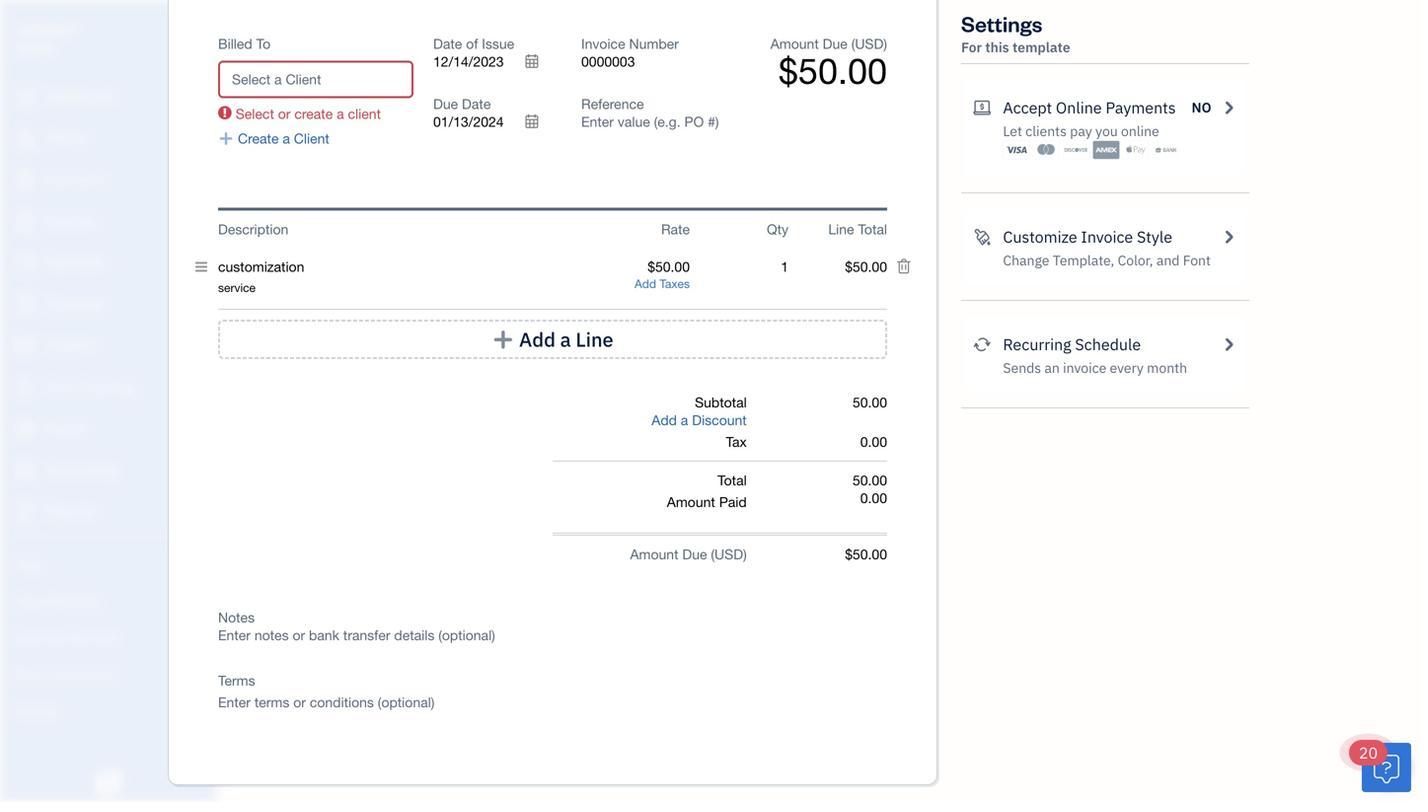 Task type: locate. For each thing, give the bounding box(es) containing it.
$50.00
[[779, 50, 887, 91], [845, 546, 887, 563]]

1 vertical spatial date
[[462, 96, 491, 112]]

chevronright image
[[1219, 96, 1238, 119], [1219, 225, 1238, 249]]

invoice up 0000003
[[581, 36, 625, 52]]

expense image
[[13, 295, 37, 315]]

Notes text field
[[218, 627, 887, 644]]

client
[[348, 106, 381, 122]]

1 horizontal spatial line
[[828, 221, 854, 237]]

due
[[823, 36, 848, 52], [433, 96, 458, 112], [682, 546, 707, 563]]

0 horizontal spatial due
[[433, 96, 458, 112]]

a
[[337, 106, 344, 122], [283, 130, 290, 147], [560, 327, 571, 352], [681, 412, 688, 428]]

2 vertical spatial add
[[652, 412, 677, 428]]

1 horizontal spatial (
[[851, 36, 855, 52]]

1 horizontal spatial due
[[682, 546, 707, 563]]

description
[[218, 221, 288, 237]]

report image
[[13, 502, 37, 522]]

1 vertical spatial usd
[[715, 546, 743, 563]]

12/14/2023
[[433, 53, 504, 70]]

2 vertical spatial due
[[682, 546, 707, 563]]

plus image for add a line
[[492, 330, 515, 349]]

sends an invoice every month
[[1003, 359, 1187, 377]]

1 horizontal spatial invoice
[[1081, 227, 1133, 247]]

plus image inside add a line button
[[492, 330, 515, 349]]

0 horizontal spatial settings
[[15, 702, 60, 718]]

( for amount due ( usd )
[[711, 546, 715, 563]]

0 horizontal spatial invoice
[[581, 36, 625, 52]]

0 vertical spatial due
[[823, 36, 848, 52]]

change
[[1003, 251, 1050, 269]]

0 vertical spatial total
[[858, 221, 887, 237]]

0 vertical spatial amount
[[771, 36, 819, 52]]

50.00 0.00
[[853, 472, 887, 506]]

1 vertical spatial 0.00
[[860, 490, 887, 506]]

add a line button
[[218, 320, 887, 359]]

total
[[858, 221, 887, 237], [718, 472, 747, 489]]

) left the for
[[884, 36, 887, 52]]

and right the items
[[48, 629, 69, 645]]

1 vertical spatial amount
[[667, 494, 715, 510]]

due inside amount due ( usd ) $50.00
[[823, 36, 848, 52]]

1 vertical spatial settings
[[15, 702, 60, 718]]

exclamationcircle image
[[218, 105, 232, 121]]

dashboard image
[[13, 88, 37, 108]]

0 horizontal spatial total
[[718, 472, 747, 489]]

2 horizontal spatial due
[[823, 36, 848, 52]]

1 vertical spatial total
[[718, 472, 747, 489]]

create a client
[[238, 130, 329, 147]]

1 chevronright image from the top
[[1219, 96, 1238, 119]]

online
[[1056, 97, 1102, 118]]

0 vertical spatial settings
[[961, 9, 1042, 38]]

0 vertical spatial and
[[1157, 251, 1180, 269]]

bank
[[15, 666, 43, 682]]

and down style at the right
[[1157, 251, 1180, 269]]

accept online payments
[[1003, 97, 1176, 118]]

) down paid
[[743, 546, 747, 563]]

0 horizontal spatial and
[[48, 629, 69, 645]]

sends
[[1003, 359, 1041, 377]]

due date 01/13/2024
[[433, 96, 504, 130]]

template,
[[1053, 251, 1115, 269]]

settings inside 'link'
[[15, 702, 60, 718]]

1 vertical spatial )
[[743, 546, 747, 563]]

plus image
[[218, 130, 234, 148], [492, 330, 515, 349]]

issue
[[482, 36, 514, 52]]

0 horizontal spatial )
[[743, 546, 747, 563]]

line
[[828, 221, 854, 237], [576, 327, 614, 352]]

0 vertical spatial plus image
[[218, 130, 234, 148]]

chevronright image right no
[[1219, 96, 1238, 119]]

1 vertical spatial chevronright image
[[1219, 225, 1238, 249]]

client image
[[13, 129, 37, 149]]

0 vertical spatial 0.00
[[860, 434, 887, 450]]

schedule
[[1075, 334, 1141, 355]]

2 50.00 from the top
[[853, 472, 887, 489]]

0.00
[[860, 434, 887, 450], [860, 490, 887, 506]]

1 horizontal spatial )
[[884, 36, 887, 52]]

2 0.00 from the top
[[860, 490, 887, 506]]

1 50.00 from the top
[[853, 394, 887, 411]]

1 vertical spatial due
[[433, 96, 458, 112]]

add inside subtotal add a discount tax
[[652, 412, 677, 428]]

resource center badge image
[[1362, 743, 1411, 793]]

1 vertical spatial and
[[48, 629, 69, 645]]

amount inside amount due ( usd ) $50.00
[[771, 36, 819, 52]]

amount
[[771, 36, 819, 52], [667, 494, 715, 510], [630, 546, 678, 563]]

0 vertical spatial chevronright image
[[1219, 96, 1238, 119]]

2 chevronright image from the top
[[1219, 225, 1238, 249]]

usd inside amount due ( usd ) $50.00
[[855, 36, 884, 52]]

plus image down exclamationcircle icon
[[218, 130, 234, 148]]

0 vertical spatial $50.00
[[779, 50, 887, 91]]

1 vertical spatial (
[[711, 546, 715, 563]]

template
[[1013, 38, 1071, 56]]

1 0.00 from the top
[[860, 434, 887, 450]]

0 horizontal spatial line
[[576, 327, 614, 352]]

1 vertical spatial line
[[576, 327, 614, 352]]

0 vertical spatial usd
[[855, 36, 884, 52]]

add for add taxes
[[635, 277, 656, 291]]

1 horizontal spatial settings
[[961, 9, 1042, 38]]

Line Total (USD) text field
[[844, 259, 887, 275]]

add for add a line
[[519, 327, 556, 352]]

billed
[[218, 36, 252, 52]]

discover image
[[1063, 140, 1090, 160]]

settings inside settings for this template
[[961, 9, 1042, 38]]

items and services
[[15, 629, 119, 645]]

payments
[[1106, 97, 1176, 118]]

tax
[[726, 434, 747, 450]]

font
[[1183, 251, 1211, 269]]

bank connections
[[15, 666, 116, 682]]

total up line total (usd) text field
[[858, 221, 887, 237]]

members
[[48, 593, 101, 609]]

( inside amount due ( usd ) $50.00
[[851, 36, 855, 52]]

0 vertical spatial 50.00
[[853, 394, 887, 411]]

settings down bank
[[15, 702, 60, 718]]

1 vertical spatial invoice
[[1081, 227, 1133, 247]]

1 vertical spatial add
[[519, 327, 556, 352]]

recurring schedule
[[1003, 334, 1141, 355]]

amount for amount due ( usd ) $50.00
[[771, 36, 819, 52]]

date left of
[[433, 36, 462, 52]]

number
[[629, 36, 679, 52]]

american express image
[[1093, 140, 1120, 160]]

and
[[1157, 251, 1180, 269], [48, 629, 69, 645]]

onlinesales image
[[973, 96, 991, 119]]

Terms text field
[[218, 694, 887, 712]]

amount for amount due ( usd )
[[630, 546, 678, 563]]

change template, color, and font
[[1003, 251, 1211, 269]]

main element
[[0, 0, 266, 802]]

50.00
[[853, 394, 887, 411], [853, 472, 887, 489]]

terms
[[218, 673, 255, 689]]

0 vertical spatial line
[[828, 221, 854, 237]]

1 horizontal spatial usd
[[855, 36, 884, 52]]

0 horizontal spatial usd
[[715, 546, 743, 563]]

bank connections link
[[5, 657, 211, 692]]

timer image
[[13, 378, 37, 398]]

invoice up change template, color, and font
[[1081, 227, 1133, 247]]

amount inside the total amount paid
[[667, 494, 715, 510]]

of
[[466, 36, 478, 52]]

2 vertical spatial amount
[[630, 546, 678, 563]]

chevronright image right style at the right
[[1219, 225, 1238, 249]]

billed to
[[218, 36, 271, 52]]

settings for this template
[[961, 9, 1071, 56]]

rate
[[661, 221, 690, 237]]

1 horizontal spatial plus image
[[492, 330, 515, 349]]

reference
[[581, 96, 644, 112]]

(
[[851, 36, 855, 52], [711, 546, 715, 563]]

project image
[[13, 337, 37, 356]]

subtotal
[[695, 394, 747, 411]]

due for amount due ( usd ) $50.00
[[823, 36, 848, 52]]

1 horizontal spatial total
[[858, 221, 887, 237]]

total up paid
[[718, 472, 747, 489]]

0000003
[[581, 53, 635, 70]]

let
[[1003, 122, 1022, 140]]

this
[[985, 38, 1009, 56]]

you
[[1096, 122, 1118, 140]]

invoice inside invoice number 0000003
[[581, 36, 625, 52]]

0 vertical spatial (
[[851, 36, 855, 52]]

) inside amount due ( usd ) $50.00
[[884, 36, 887, 52]]

0 vertical spatial invoice
[[581, 36, 625, 52]]

add inside button
[[519, 327, 556, 352]]

month
[[1147, 359, 1187, 377]]

invoice number 0000003
[[581, 36, 679, 70]]

date up 01/13/2024
[[462, 96, 491, 112]]

settings up this in the top right of the page
[[961, 9, 1042, 38]]

0 vertical spatial add
[[635, 277, 656, 291]]

color,
[[1118, 251, 1153, 269]]

0 vertical spatial date
[[433, 36, 462, 52]]

add
[[635, 277, 656, 291], [519, 327, 556, 352], [652, 412, 677, 428]]

services
[[71, 629, 119, 645]]

settings
[[961, 9, 1042, 38], [15, 702, 60, 718]]

0 horizontal spatial (
[[711, 546, 715, 563]]

0 vertical spatial )
[[884, 36, 887, 52]]

)
[[884, 36, 887, 52], [743, 546, 747, 563]]

Item Quantity text field
[[760, 259, 789, 275]]

payment image
[[13, 254, 37, 273]]

1 vertical spatial plus image
[[492, 330, 515, 349]]

0 horizontal spatial plus image
[[218, 130, 234, 148]]

plus image left add a line
[[492, 330, 515, 349]]

1 vertical spatial 50.00
[[853, 472, 887, 489]]

Reference Number text field
[[581, 113, 720, 130]]

) for amount due ( usd ) $50.00
[[884, 36, 887, 52]]



Task type: describe. For each thing, give the bounding box(es) containing it.
20
[[1359, 743, 1378, 763]]

1 vertical spatial $50.00
[[845, 546, 887, 563]]

accept
[[1003, 97, 1052, 118]]

and inside main element
[[48, 629, 69, 645]]

customize
[[1003, 227, 1077, 247]]

due for amount due ( usd )
[[682, 546, 707, 563]]

every
[[1110, 359, 1144, 377]]

invoice image
[[13, 212, 37, 232]]

amount due ( usd ) $50.00
[[771, 36, 887, 91]]

line inside add a line button
[[576, 327, 614, 352]]

apple pay image
[[1123, 140, 1149, 160]]

usd for amount due ( usd )
[[715, 546, 743, 563]]

Client text field
[[220, 63, 412, 96]]

company
[[16, 18, 77, 37]]

select or create a client
[[236, 106, 381, 122]]

items
[[15, 629, 45, 645]]

to
[[256, 36, 271, 52]]

client
[[294, 130, 329, 147]]

date of issue 12/14/2023
[[433, 36, 514, 70]]

bank image
[[1153, 140, 1179, 160]]

qty
[[767, 221, 789, 237]]

0.00 inside 50.00 0.00
[[860, 490, 887, 506]]

paid
[[719, 494, 747, 510]]

settings for settings
[[15, 702, 60, 718]]

line total
[[828, 221, 887, 237]]

add taxes button
[[635, 277, 690, 291]]

) for amount due ( usd )
[[743, 546, 747, 563]]

online
[[1121, 122, 1159, 140]]

clients
[[1026, 122, 1067, 140]]

1 horizontal spatial and
[[1157, 251, 1180, 269]]

50.00 for 50.00
[[853, 394, 887, 411]]

12/14/2023 button
[[433, 53, 552, 71]]

chevronright image
[[1219, 333, 1238, 356]]

bars image
[[195, 258, 207, 276]]

mastercard image
[[1033, 140, 1060, 160]]

notes
[[218, 609, 255, 626]]

usd for amount due ( usd ) $50.00
[[855, 36, 884, 52]]

company owner
[[16, 18, 77, 55]]

date inside date of issue 12/14/2023
[[433, 36, 462, 52]]

recurring
[[1003, 334, 1071, 355]]

owner
[[16, 39, 55, 55]]

( for amount due ( usd ) $50.00
[[851, 36, 855, 52]]

chevronright image for no
[[1219, 96, 1238, 119]]

apps
[[15, 556, 44, 572]]

due inside due date 01/13/2024
[[433, 96, 458, 112]]

date inside due date 01/13/2024
[[462, 96, 491, 112]]

20 button
[[1349, 740, 1411, 793]]

total amount paid
[[667, 472, 747, 510]]

chevronright image for customize invoice style
[[1219, 225, 1238, 249]]

amount due ( usd )
[[630, 546, 747, 563]]

discount
[[692, 412, 747, 428]]

style
[[1137, 227, 1173, 247]]

Enter an Item Description text field
[[218, 280, 591, 296]]

add a line
[[519, 327, 614, 352]]

team members
[[15, 593, 101, 609]]

Item Rate (USD) text field
[[646, 259, 690, 275]]

settings for settings for this template
[[961, 9, 1042, 38]]

plus image for create a client
[[218, 130, 234, 148]]

chart image
[[13, 461, 37, 481]]

create a client button
[[218, 130, 329, 148]]

connections
[[46, 666, 116, 682]]

for
[[961, 38, 982, 56]]

delete line item image
[[896, 258, 912, 276]]

team
[[15, 593, 46, 609]]

customize invoice style
[[1003, 227, 1173, 247]]

0000003 button
[[581, 53, 724, 71]]

a inside subtotal add a discount tax
[[681, 412, 688, 428]]

estimate image
[[13, 171, 37, 190]]

refresh image
[[973, 333, 991, 356]]

settings link
[[5, 694, 211, 728]]

money image
[[13, 419, 37, 439]]

select
[[236, 106, 274, 122]]

add taxes
[[635, 277, 690, 291]]

paintbrush image
[[973, 225, 991, 249]]

create
[[238, 130, 279, 147]]

01/13/2024 button
[[433, 113, 552, 131]]

apps link
[[5, 548, 211, 582]]

total inside the total amount paid
[[718, 472, 747, 489]]

team members link
[[5, 584, 211, 619]]

taxes
[[660, 277, 690, 291]]

50.00 for 50.00 0.00
[[853, 472, 887, 489]]

no
[[1192, 98, 1212, 116]]

01/13/2024
[[433, 113, 504, 130]]

Enter an Item Name text field
[[218, 258, 591, 276]]

create
[[294, 106, 333, 122]]

add a discount button
[[652, 412, 747, 429]]

visa image
[[1003, 140, 1030, 160]]

subtotal add a discount tax
[[652, 394, 747, 450]]

$50.00 inside amount due ( usd ) $50.00
[[779, 50, 887, 91]]

items and services link
[[5, 621, 211, 655]]

an
[[1045, 359, 1060, 377]]

pay
[[1070, 122, 1092, 140]]

invoice
[[1063, 359, 1107, 377]]

freshbooks image
[[93, 771, 124, 794]]

or
[[278, 106, 291, 122]]

let clients pay you online
[[1003, 122, 1159, 140]]



Task type: vqa. For each thing, say whether or not it's contained in the screenshot.
Delete Line Item image
yes



